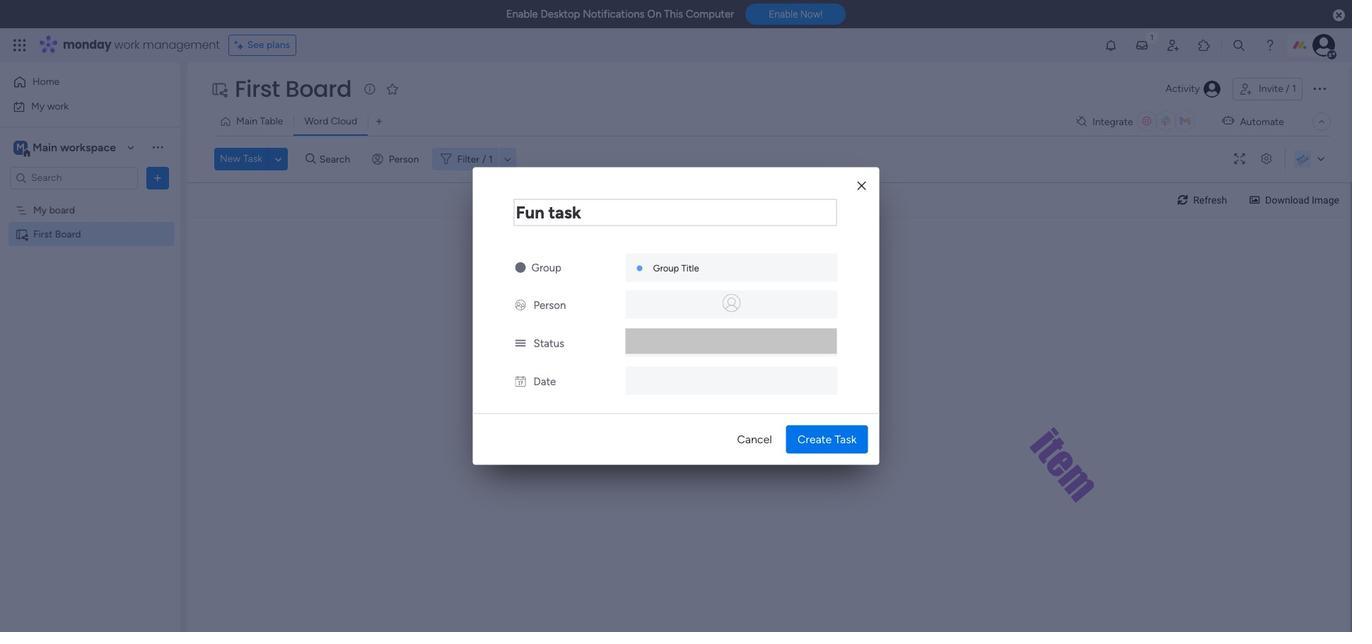Task type: vqa. For each thing, say whether or not it's contained in the screenshot.
Monday Work Management on the top of the page
yes



Task type: describe. For each thing, give the bounding box(es) containing it.
cloud
[[331, 115, 357, 127]]

1 vertical spatial board
[[55, 228, 81, 240]]

see plans button
[[228, 35, 296, 56]]

Search in workspace field
[[30, 170, 118, 186]]

work for monday
[[114, 37, 140, 53]]

word cloud
[[304, 115, 357, 127]]

new task
[[220, 153, 262, 165]]

Search field
[[316, 149, 358, 169]]

activity button
[[1160, 78, 1227, 100]]

cancel button
[[726, 425, 783, 454]]

select product image
[[13, 38, 27, 52]]

person inside popup button
[[389, 153, 419, 165]]

new
[[220, 153, 241, 165]]

my board
[[33, 204, 75, 216]]

new task button
[[214, 148, 268, 170]]

main for main table
[[236, 115, 257, 127]]

show board description image
[[362, 82, 379, 96]]

my work button
[[8, 95, 152, 118]]

home
[[33, 76, 60, 88]]

invite / 1 button
[[1232, 78, 1303, 100]]

v2 multiple person column image
[[515, 299, 526, 311]]

enable now!
[[769, 9, 823, 20]]

1 vertical spatial person
[[534, 299, 566, 311]]

First Board field
[[231, 73, 355, 105]]

enable desktop notifications on this computer
[[506, 8, 734, 21]]

1 for filter / 1
[[489, 153, 493, 165]]

enable for enable now!
[[769, 9, 798, 20]]

1 for invite / 1
[[1292, 83, 1296, 95]]

1 vertical spatial first board
[[33, 228, 81, 240]]

close image
[[857, 180, 866, 191]]

enable for enable desktop notifications on this computer
[[506, 8, 538, 21]]

this
[[664, 8, 683, 21]]

search everything image
[[1232, 38, 1246, 52]]

see plans
[[247, 39, 290, 51]]

monday work management
[[63, 37, 220, 53]]

v2 search image
[[306, 151, 316, 167]]

main for main workspace
[[33, 140, 57, 154]]

word cloud button
[[294, 110, 368, 133]]

m
[[16, 141, 25, 153]]

plans
[[267, 39, 290, 51]]

monday
[[63, 37, 111, 53]]

board
[[49, 204, 75, 216]]

0 vertical spatial first board
[[235, 73, 352, 105]]

desktop
[[541, 8, 580, 21]]

word
[[304, 115, 328, 127]]

create
[[797, 432, 832, 446]]

filter
[[457, 153, 480, 165]]

dapulse date column image
[[515, 375, 526, 388]]

add view image
[[376, 116, 382, 127]]

0 vertical spatial first
[[235, 73, 280, 105]]

arrow down image
[[499, 151, 516, 168]]

table
[[260, 115, 283, 127]]

help image
[[1263, 38, 1277, 52]]



Task type: locate. For each thing, give the bounding box(es) containing it.
/ for filter
[[482, 153, 486, 165]]

main workspace
[[33, 140, 116, 154]]

filter / 1
[[457, 153, 493, 165]]

0 vertical spatial task
[[243, 153, 262, 165]]

settings image
[[1255, 154, 1278, 164]]

0 vertical spatial board
[[285, 73, 352, 105]]

1 vertical spatial /
[[482, 153, 486, 165]]

1 horizontal spatial first
[[235, 73, 280, 105]]

1 vertical spatial main
[[33, 140, 57, 154]]

task inside create task "button"
[[835, 432, 857, 446]]

create task button
[[786, 425, 868, 454]]

0 vertical spatial shareable board image
[[211, 81, 228, 98]]

enable inside button
[[769, 9, 798, 20]]

0 horizontal spatial work
[[47, 100, 69, 112]]

work inside button
[[47, 100, 69, 112]]

first down my board
[[33, 228, 53, 240]]

person button
[[366, 148, 427, 170]]

my for my board
[[33, 204, 47, 216]]

enable left desktop
[[506, 8, 538, 21]]

0 horizontal spatial /
[[482, 153, 486, 165]]

first board up table
[[235, 73, 352, 105]]

integrate
[[1092, 116, 1133, 128]]

1 horizontal spatial enable
[[769, 9, 798, 20]]

1 vertical spatial my
[[33, 204, 47, 216]]

1 vertical spatial shareable board image
[[15, 227, 28, 241]]

board up 'word'
[[285, 73, 352, 105]]

date
[[534, 375, 556, 388]]

person
[[389, 153, 419, 165], [534, 299, 566, 311]]

title
[[681, 263, 699, 273]]

work
[[114, 37, 140, 53], [47, 100, 69, 112]]

1 vertical spatial work
[[47, 100, 69, 112]]

management
[[143, 37, 220, 53]]

group title
[[653, 263, 699, 273]]

list box
[[0, 195, 180, 437]]

open full screen image
[[1228, 154, 1251, 164]]

0 horizontal spatial person
[[389, 153, 419, 165]]

task right new
[[243, 153, 262, 165]]

work right monday
[[114, 37, 140, 53]]

None field
[[514, 199, 837, 226]]

0 vertical spatial my
[[31, 100, 45, 112]]

my work
[[31, 100, 69, 112]]

now!
[[800, 9, 823, 20]]

0 horizontal spatial group
[[531, 261, 561, 274]]

/ inside 'button'
[[1286, 83, 1290, 95]]

dialog containing cancel
[[473, 167, 879, 465]]

0 horizontal spatial task
[[243, 153, 262, 165]]

0 horizontal spatial 1
[[489, 153, 493, 165]]

apps image
[[1197, 38, 1211, 52]]

1
[[1292, 83, 1296, 95], [489, 153, 493, 165]]

board down board at the top left of the page
[[55, 228, 81, 240]]

invite members image
[[1166, 38, 1180, 52]]

1 horizontal spatial group
[[653, 263, 679, 273]]

/
[[1286, 83, 1290, 95], [482, 153, 486, 165]]

task for create task
[[835, 432, 857, 446]]

1 horizontal spatial /
[[1286, 83, 1290, 95]]

my down home
[[31, 100, 45, 112]]

task inside new task 'button'
[[243, 153, 262, 165]]

on
[[647, 8, 661, 21]]

dapulse integrations image
[[1076, 116, 1087, 127]]

first board
[[235, 73, 352, 105], [33, 228, 81, 240]]

1 vertical spatial 1
[[489, 153, 493, 165]]

1 horizontal spatial shareable board image
[[211, 81, 228, 98]]

see
[[247, 39, 264, 51]]

inbox image
[[1135, 38, 1149, 52]]

person left filter
[[389, 153, 419, 165]]

1 horizontal spatial main
[[236, 115, 257, 127]]

shareable board image inside list box
[[15, 227, 28, 241]]

work for my
[[47, 100, 69, 112]]

1 horizontal spatial task
[[835, 432, 857, 446]]

1 horizontal spatial first board
[[235, 73, 352, 105]]

cancel
[[737, 432, 772, 446]]

dialog
[[473, 167, 879, 465]]

task right create
[[835, 432, 857, 446]]

list box containing my board
[[0, 195, 180, 437]]

1 horizontal spatial person
[[534, 299, 566, 311]]

enable now! button
[[745, 4, 846, 25]]

0 vertical spatial /
[[1286, 83, 1290, 95]]

my inside button
[[31, 100, 45, 112]]

main
[[236, 115, 257, 127], [33, 140, 57, 154]]

autopilot image
[[1222, 112, 1234, 130]]

0 horizontal spatial board
[[55, 228, 81, 240]]

group right 'v2 sun' image
[[531, 261, 561, 274]]

workspace
[[60, 140, 116, 154]]

/ right filter
[[482, 153, 486, 165]]

work down home
[[47, 100, 69, 112]]

/ for invite
[[1286, 83, 1290, 95]]

1 vertical spatial first
[[33, 228, 53, 240]]

dapulse close image
[[1333, 8, 1345, 23]]

task
[[243, 153, 262, 165], [835, 432, 857, 446]]

1 right invite
[[1292, 83, 1296, 95]]

v2 status image
[[515, 337, 526, 350]]

notifications image
[[1104, 38, 1118, 52]]

workspace selection element
[[13, 139, 118, 157]]

invite
[[1259, 83, 1283, 95]]

0 horizontal spatial first
[[33, 228, 53, 240]]

collapse board header image
[[1316, 116, 1327, 127]]

main inside "button"
[[236, 115, 257, 127]]

status
[[534, 337, 564, 350]]

activity
[[1166, 83, 1200, 95]]

0 horizontal spatial enable
[[506, 8, 538, 21]]

v2 sun image
[[515, 261, 526, 274]]

angle down image
[[275, 154, 282, 164]]

my left board at the top left of the page
[[33, 204, 47, 216]]

group for group
[[531, 261, 561, 274]]

group
[[531, 261, 561, 274], [653, 263, 679, 273]]

first inside list box
[[33, 228, 53, 240]]

my for my work
[[31, 100, 45, 112]]

1 left arrow down "image"
[[489, 153, 493, 165]]

person right v2 multiple person column icon on the top left
[[534, 299, 566, 311]]

none field inside 'dialog'
[[514, 199, 837, 226]]

0 horizontal spatial first board
[[33, 228, 81, 240]]

automate
[[1240, 116, 1284, 128]]

0 vertical spatial work
[[114, 37, 140, 53]]

main table button
[[214, 110, 294, 133]]

0 horizontal spatial shareable board image
[[15, 227, 28, 241]]

enable
[[506, 8, 538, 21], [769, 9, 798, 20]]

main right the workspace icon
[[33, 140, 57, 154]]

1 inside 'button'
[[1292, 83, 1296, 95]]

0 vertical spatial person
[[389, 153, 419, 165]]

my
[[31, 100, 45, 112], [33, 204, 47, 216]]

main table
[[236, 115, 283, 127]]

invite / 1
[[1259, 83, 1296, 95]]

enable left now!
[[769, 9, 798, 20]]

1 vertical spatial task
[[835, 432, 857, 446]]

group left title
[[653, 263, 679, 273]]

first
[[235, 73, 280, 105], [33, 228, 53, 240]]

computer
[[686, 8, 734, 21]]

jacob simon image
[[1312, 34, 1335, 57]]

first up the main table
[[235, 73, 280, 105]]

main left table
[[236, 115, 257, 127]]

1 horizontal spatial 1
[[1292, 83, 1296, 95]]

0 vertical spatial 1
[[1292, 83, 1296, 95]]

1 horizontal spatial board
[[285, 73, 352, 105]]

create task
[[797, 432, 857, 446]]

/ right invite
[[1286, 83, 1290, 95]]

first board down my board
[[33, 228, 81, 240]]

shareable board image
[[211, 81, 228, 98], [15, 227, 28, 241]]

home button
[[8, 71, 152, 93]]

task for new task
[[243, 153, 262, 165]]

main inside workspace selection element
[[33, 140, 57, 154]]

board
[[285, 73, 352, 105], [55, 228, 81, 240]]

add to favorites image
[[386, 82, 400, 96]]

1 horizontal spatial work
[[114, 37, 140, 53]]

1 image
[[1146, 29, 1158, 45]]

option
[[0, 197, 180, 200]]

0 horizontal spatial main
[[33, 140, 57, 154]]

notifications
[[583, 8, 645, 21]]

0 vertical spatial main
[[236, 115, 257, 127]]

workspace image
[[13, 140, 28, 155]]

group for group title
[[653, 263, 679, 273]]



